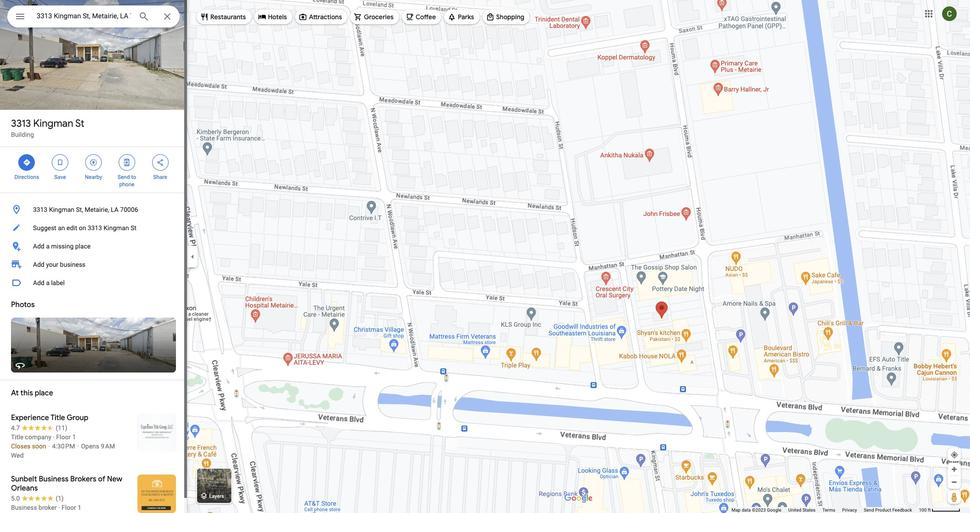 Task type: vqa. For each thing, say whether or not it's contained in the screenshot.
Add your business 'link'
yes



Task type: describe. For each thing, give the bounding box(es) containing it.
parks
[[458, 13, 474, 21]]

data
[[742, 508, 751, 513]]

groceries
[[364, 13, 394, 21]]

3313 kingman st building
[[11, 117, 84, 138]]

share
[[153, 174, 167, 181]]

kingman inside button
[[104, 225, 129, 232]]

coffee
[[416, 13, 436, 21]]

add a missing place button
[[0, 237, 187, 256]]

shopping
[[496, 13, 525, 21]]

restaurants
[[210, 13, 246, 21]]

1 for business broker · floor 1
[[78, 505, 81, 512]]

footer inside google maps element
[[732, 508, 919, 514]]

add for add your business
[[33, 261, 44, 269]]

feedback
[[893, 508, 913, 513]]

of
[[98, 475, 105, 485]]

closes soon
[[11, 443, 46, 451]]

layers
[[209, 494, 224, 500]]

coffee button
[[402, 6, 442, 28]]

ft
[[928, 508, 931, 513]]

100
[[919, 508, 927, 513]]

attractions button
[[295, 6, 348, 28]]

5.0 stars 1 reviews image
[[11, 495, 64, 504]]

zoom in image
[[951, 467, 958, 474]]

3313 inside button
[[88, 225, 102, 232]]

4.7 stars 11 reviews image
[[11, 424, 67, 433]]

google
[[767, 508, 782, 513]]


[[89, 158, 98, 168]]

none field inside 3313 kingman st, metairie, la 70006 field
[[37, 11, 131, 22]]

la
[[111, 206, 119, 214]]

send to phone
[[118, 174, 136, 188]]

closes
[[11, 443, 30, 451]]

 button
[[7, 6, 33, 29]]

collapse side panel image
[[188, 252, 198, 262]]


[[15, 10, 26, 23]]

attractions
[[309, 13, 342, 21]]

soon
[[32, 443, 46, 451]]

©2023
[[752, 508, 766, 513]]

google maps element
[[0, 0, 971, 514]]

(11)
[[56, 425, 67, 432]]

an
[[58, 225, 65, 232]]

st inside button
[[131, 225, 137, 232]]


[[23, 158, 31, 168]]

send product feedback
[[864, 508, 913, 513]]

orleans
[[11, 485, 38, 494]]

photos
[[11, 301, 35, 310]]

a for missing
[[46, 243, 50, 250]]

terms button
[[823, 508, 836, 514]]

shopping button
[[483, 6, 530, 28]]

1 for title company · floor 1
[[72, 434, 76, 442]]

united
[[789, 508, 802, 513]]

map
[[732, 508, 741, 513]]

add your business link
[[0, 256, 187, 274]]

hotels button
[[254, 6, 293, 28]]

phone
[[119, 182, 135, 188]]

directions
[[14, 174, 39, 181]]

sunbelt
[[11, 475, 37, 485]]

add your business
[[33, 261, 86, 269]]

1 vertical spatial place
[[35, 389, 53, 398]]

3313 Kingman St, Metairie, LA 70006 field
[[7, 6, 180, 28]]

title company · floor 1
[[11, 434, 76, 442]]

3313 for st
[[11, 117, 31, 130]]

business inside the sunbelt business brokers of new orleans
[[39, 475, 69, 485]]


[[156, 158, 164, 168]]

suggest an edit on 3313 kingman st button
[[0, 219, 187, 237]]

add for add a missing place
[[33, 243, 44, 250]]

wed
[[11, 453, 24, 460]]

· for title company
[[53, 434, 55, 442]]

restaurants button
[[197, 6, 252, 28]]

5.0
[[11, 496, 20, 503]]

hotels
[[268, 13, 287, 21]]

from your device image
[[951, 452, 959, 460]]

st,
[[76, 206, 83, 214]]



Task type: locate. For each thing, give the bounding box(es) containing it.
0 vertical spatial send
[[118, 174, 130, 181]]

send product feedback button
[[864, 508, 913, 514]]

1 horizontal spatial ·
[[58, 505, 60, 512]]

0 vertical spatial a
[[46, 243, 50, 250]]

add down suggest
[[33, 243, 44, 250]]

1 horizontal spatial place
[[75, 243, 91, 250]]

3313 kingman st, metairie, la 70006
[[33, 206, 138, 214]]

at this place
[[11, 389, 53, 398]]

⋅ right soon
[[48, 443, 51, 451]]

groceries button
[[350, 6, 399, 28]]

1
[[72, 434, 76, 442], [78, 505, 81, 512]]

3313 inside '3313 kingman st building'
[[11, 117, 31, 130]]

brokers
[[70, 475, 96, 485]]

experience
[[11, 414, 49, 423]]

2 vertical spatial kingman
[[104, 225, 129, 232]]

3313 up the building
[[11, 117, 31, 130]]

kingman for st
[[33, 117, 73, 130]]

⋅ left opens
[[77, 443, 79, 451]]

building
[[11, 131, 34, 138]]

1 vertical spatial st
[[131, 225, 137, 232]]

100 ft
[[919, 508, 931, 513]]

floor for title company
[[56, 434, 71, 442]]

kingman left st,
[[49, 206, 74, 214]]

business
[[39, 475, 69, 485], [11, 505, 37, 512]]

kingman
[[33, 117, 73, 130], [49, 206, 74, 214], [104, 225, 129, 232]]

business up '(1)' on the left bottom
[[39, 475, 69, 485]]

1 vertical spatial a
[[46, 280, 50, 287]]

1 vertical spatial 1
[[78, 505, 81, 512]]

0 vertical spatial ·
[[53, 434, 55, 442]]

100 ft button
[[919, 508, 961, 513]]

2 a from the top
[[46, 280, 50, 287]]

0 vertical spatial business
[[39, 475, 69, 485]]

1 down the sunbelt business brokers of new orleans
[[78, 505, 81, 512]]

st inside '3313 kingman st building'
[[75, 117, 84, 130]]

send
[[118, 174, 130, 181], [864, 508, 875, 513]]

kingman inside button
[[49, 206, 74, 214]]

3313
[[11, 117, 31, 130], [33, 206, 47, 214], [88, 225, 102, 232]]

0 horizontal spatial 1
[[72, 434, 76, 442]]

to
[[131, 174, 136, 181]]

1 horizontal spatial st
[[131, 225, 137, 232]]

3313 inside button
[[33, 206, 47, 214]]

2 vertical spatial 3313
[[88, 225, 102, 232]]

place inside button
[[75, 243, 91, 250]]

map data ©2023 google
[[732, 508, 782, 513]]

1 ⋅ from the left
[[48, 443, 51, 451]]

actions for 3313 kingman st region
[[0, 147, 187, 193]]

kingman down the 'la'
[[104, 225, 129, 232]]

70006
[[120, 206, 138, 214]]

united states button
[[789, 508, 816, 514]]

show street view coverage image
[[948, 491, 961, 505]]

floor for business broker
[[62, 505, 76, 512]]

1 horizontal spatial 1
[[78, 505, 81, 512]]

new
[[107, 475, 122, 485]]

your
[[46, 261, 58, 269]]

save
[[54, 174, 66, 181]]

9 am
[[101, 443, 115, 451]]

0 vertical spatial place
[[75, 243, 91, 250]]

broker
[[39, 505, 57, 512]]

suggest
[[33, 225, 56, 232]]

0 horizontal spatial ⋅
[[48, 443, 51, 451]]

add a label button
[[0, 274, 187, 293]]

on
[[79, 225, 86, 232]]

1 vertical spatial 3313
[[33, 206, 47, 214]]

title down 4.7
[[11, 434, 23, 442]]

kingman for st,
[[49, 206, 74, 214]]

0 horizontal spatial place
[[35, 389, 53, 398]]

4:30 pm
[[52, 443, 75, 451]]

floor
[[56, 434, 71, 442], [62, 505, 76, 512]]

0 horizontal spatial 3313
[[11, 117, 31, 130]]

privacy button
[[843, 508, 857, 514]]

zoom out image
[[951, 480, 958, 486]]

4.7
[[11, 425, 20, 432]]


[[56, 158, 64, 168]]

0 horizontal spatial business
[[11, 505, 37, 512]]

1 vertical spatial ·
[[58, 505, 60, 512]]

3313 up suggest
[[33, 206, 47, 214]]

business
[[60, 261, 86, 269]]

0 vertical spatial 1
[[72, 434, 76, 442]]

send up phone
[[118, 174, 130, 181]]

experience title group
[[11, 414, 88, 423]]

1 horizontal spatial title
[[50, 414, 65, 423]]

footer containing map data ©2023 google
[[732, 508, 919, 514]]

⋅
[[48, 443, 51, 451], [77, 443, 79, 451]]

terms
[[823, 508, 836, 513]]

send inside button
[[864, 508, 875, 513]]

add a missing place
[[33, 243, 91, 250]]

title up (11) at the bottom left
[[50, 414, 65, 423]]

1 up 4:30 pm
[[72, 434, 76, 442]]

company
[[25, 434, 51, 442]]

0 vertical spatial 3313
[[11, 117, 31, 130]]

add a label
[[33, 280, 65, 287]]

2 ⋅ from the left
[[77, 443, 79, 451]]

at
[[11, 389, 19, 398]]

send inside send to phone
[[118, 174, 130, 181]]

business down 5.0
[[11, 505, 37, 512]]

privacy
[[843, 508, 857, 513]]

1 add from the top
[[33, 243, 44, 250]]

0 vertical spatial floor
[[56, 434, 71, 442]]

send for send to phone
[[118, 174, 130, 181]]

edit
[[67, 225, 77, 232]]

· up 4:30 pm
[[53, 434, 55, 442]]


[[123, 158, 131, 168]]

floor down '(1)' on the left bottom
[[62, 505, 76, 512]]

0 vertical spatial add
[[33, 243, 44, 250]]

business broker · floor 1
[[11, 505, 81, 512]]

send for send product feedback
[[864, 508, 875, 513]]

3 add from the top
[[33, 280, 44, 287]]

· for business broker
[[58, 505, 60, 512]]

0 horizontal spatial send
[[118, 174, 130, 181]]

None field
[[37, 11, 131, 22]]

product
[[876, 508, 892, 513]]

0 vertical spatial title
[[50, 414, 65, 423]]

(1)
[[56, 496, 64, 503]]

1 horizontal spatial ⋅
[[77, 443, 79, 451]]

footer
[[732, 508, 919, 514]]

a
[[46, 243, 50, 250], [46, 280, 50, 287]]

floor up 4:30 pm
[[56, 434, 71, 442]]

united states
[[789, 508, 816, 513]]

add for add a label
[[33, 280, 44, 287]]

0 vertical spatial kingman
[[33, 117, 73, 130]]

0 vertical spatial st
[[75, 117, 84, 130]]

1 vertical spatial business
[[11, 505, 37, 512]]

1 vertical spatial title
[[11, 434, 23, 442]]

google account: christina overa  
(christinaovera9@gmail.com) image
[[943, 6, 957, 21]]

place down on
[[75, 243, 91, 250]]

1 vertical spatial kingman
[[49, 206, 74, 214]]

suggest an edit on 3313 kingman st
[[33, 225, 137, 232]]

add
[[33, 243, 44, 250], [33, 261, 44, 269], [33, 280, 44, 287]]

place right this
[[35, 389, 53, 398]]

parks button
[[444, 6, 480, 28]]

2 add from the top
[[33, 261, 44, 269]]

0 horizontal spatial title
[[11, 434, 23, 442]]

2 horizontal spatial 3313
[[88, 225, 102, 232]]

 search field
[[7, 6, 180, 29]]

1 horizontal spatial 3313
[[33, 206, 47, 214]]

a left missing
[[46, 243, 50, 250]]

send left product
[[864, 508, 875, 513]]

⋅ 4:30 pm ⋅ opens 9 am wed
[[11, 443, 115, 460]]

2 vertical spatial add
[[33, 280, 44, 287]]

3313 for st,
[[33, 206, 47, 214]]

place
[[75, 243, 91, 250], [35, 389, 53, 398]]

title
[[50, 414, 65, 423], [11, 434, 23, 442]]

missing
[[51, 243, 74, 250]]

this
[[20, 389, 33, 398]]

add left label
[[33, 280, 44, 287]]

add left your
[[33, 261, 44, 269]]

states
[[803, 508, 816, 513]]

a left label
[[46, 280, 50, 287]]

1 horizontal spatial send
[[864, 508, 875, 513]]

1 vertical spatial add
[[33, 261, 44, 269]]

label
[[51, 280, 65, 287]]

0 horizontal spatial st
[[75, 117, 84, 130]]

kingman inside '3313 kingman st building'
[[33, 117, 73, 130]]

· down '(1)' on the left bottom
[[58, 505, 60, 512]]

kingman up the building
[[33, 117, 73, 130]]

st
[[75, 117, 84, 130], [131, 225, 137, 232]]

group
[[67, 414, 88, 423]]

3313 kingman st, metairie, la 70006 button
[[0, 201, 187, 219]]

3313 kingman st main content
[[0, 0, 187, 514]]

opens
[[81, 443, 99, 451]]

metairie,
[[85, 206, 109, 214]]

1 vertical spatial send
[[864, 508, 875, 513]]

3313 right on
[[88, 225, 102, 232]]

1 vertical spatial floor
[[62, 505, 76, 512]]

sunbelt business brokers of new orleans
[[11, 475, 122, 494]]

0 horizontal spatial ·
[[53, 434, 55, 442]]

1 horizontal spatial business
[[39, 475, 69, 485]]

1 a from the top
[[46, 243, 50, 250]]

a for label
[[46, 280, 50, 287]]



